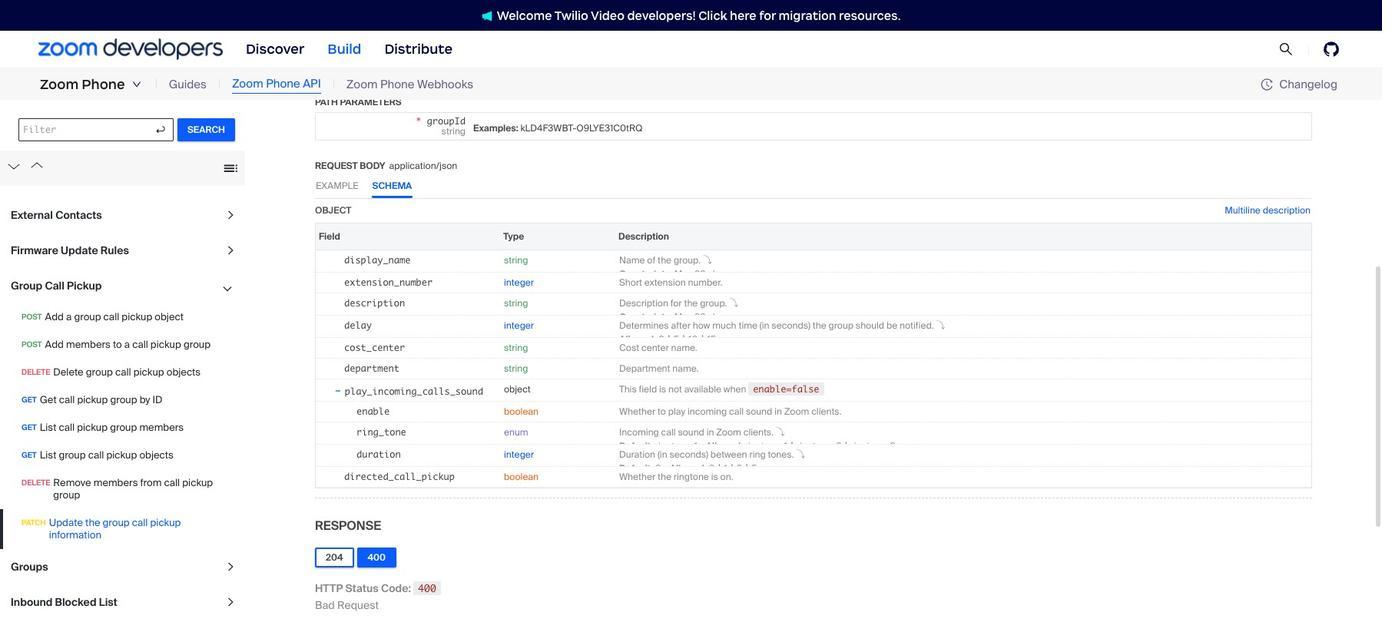 Task type: vqa. For each thing, say whether or not it's contained in the screenshot.
Type
yes



Task type: describe. For each thing, give the bounding box(es) containing it.
bad
[[315, 598, 335, 612]]

1 horizontal spatial object
[[504, 383, 531, 396]]

changelog
[[1280, 76, 1338, 92]]

developers!
[[627, 8, 696, 23]]

response
[[315, 518, 381, 534]]

400 button
[[357, 548, 397, 568]]

204
[[326, 552, 343, 564]]

400 inside http status code: 400 bad request
[[418, 582, 436, 595]]

zoom phone api
[[232, 76, 321, 92]]

request for request
[[315, 53, 372, 69]]

path parameters
[[315, 96, 402, 108]]

request body application/json
[[315, 160, 457, 172]]

down image
[[132, 80, 141, 89]]

twilio
[[555, 8, 589, 23]]

request
[[337, 598, 379, 612]]

zoom for zoom phone
[[40, 76, 79, 93]]

welcome
[[497, 8, 552, 23]]

changelog link
[[1261, 76, 1338, 92]]

github image
[[1324, 41, 1340, 57]]

multiline
[[1225, 204, 1261, 216]]

here
[[730, 8, 757, 23]]

parameters
[[340, 96, 402, 108]]

zoom phone api link
[[232, 76, 321, 94]]

4 string from the top
[[504, 363, 528, 375]]

code:
[[381, 582, 411, 595]]

type
[[503, 230, 524, 243]]

enum
[[504, 426, 528, 439]]

phone for zoom phone api
[[266, 76, 300, 92]]

resources.
[[839, 8, 901, 23]]

3 string from the top
[[504, 342, 528, 354]]



Task type: locate. For each thing, give the bounding box(es) containing it.
400 right code:
[[418, 582, 436, 595]]

1 vertical spatial object
[[504, 383, 531, 396]]

0 horizontal spatial zoom
[[40, 76, 79, 93]]

3 zoom from the left
[[346, 77, 378, 92]]

0 vertical spatial 400
[[368, 552, 386, 564]]

request for request body application/json
[[315, 160, 358, 172]]

phone for zoom phone
[[82, 76, 125, 93]]

welcome twilio video developers! click here for migration resources.
[[497, 8, 901, 23]]

204 button
[[315, 548, 354, 568]]

2 integer from the top
[[504, 319, 534, 332]]

description
[[1263, 204, 1311, 216]]

0 horizontal spatial object
[[315, 204, 351, 216]]

request up api
[[315, 53, 372, 69]]

github image
[[1324, 41, 1340, 57]]

1 vertical spatial boolean
[[504, 471, 539, 483]]

3 integer from the top
[[504, 449, 534, 461]]

zoom inside the zoom phone api link
[[232, 76, 263, 92]]

phone up parameters
[[380, 77, 415, 92]]

search image
[[1279, 42, 1294, 56], [1279, 42, 1294, 56]]

1 horizontal spatial 400
[[418, 582, 436, 595]]

zoom developer logo image
[[38, 39, 223, 60]]

zoom for zoom phone webhooks
[[346, 77, 378, 92]]

1 string from the top
[[504, 254, 528, 266]]

webhooks
[[417, 77, 473, 92]]

phone left down icon
[[82, 76, 125, 93]]

0 horizontal spatial 400
[[368, 552, 386, 564]]

request
[[315, 53, 372, 69], [315, 160, 358, 172]]

migration
[[779, 8, 837, 23]]

zoom for zoom phone api
[[232, 76, 263, 92]]

zoom inside zoom phone webhooks link
[[346, 77, 378, 92]]

phone for zoom phone webhooks
[[380, 77, 415, 92]]

request left body
[[315, 160, 358, 172]]

body
[[360, 160, 385, 172]]

guides link
[[169, 76, 207, 93]]

phone
[[82, 76, 125, 93], [266, 76, 300, 92], [380, 77, 415, 92]]

1 vertical spatial integer
[[504, 319, 534, 332]]

1 horizontal spatial phone
[[266, 76, 300, 92]]

zoom phone
[[40, 76, 125, 93]]

boolean down enum
[[504, 471, 539, 483]]

object up enum
[[504, 383, 531, 396]]

welcome twilio video developers! click here for migration resources. link
[[466, 7, 916, 23]]

video
[[591, 8, 625, 23]]

2 string from the top
[[504, 297, 528, 309]]

1 horizontal spatial zoom
[[232, 76, 263, 92]]

http
[[315, 582, 343, 595]]

1 vertical spatial request
[[315, 160, 358, 172]]

400 up "status"
[[368, 552, 386, 564]]

400
[[368, 552, 386, 564], [418, 582, 436, 595]]

1 boolean from the top
[[504, 406, 539, 418]]

notification image
[[482, 11, 497, 21], [482, 11, 492, 21]]

zoom
[[40, 76, 79, 93], [232, 76, 263, 92], [346, 77, 378, 92]]

zoom phone webhooks
[[346, 77, 473, 92]]

1 integer from the top
[[504, 276, 534, 289]]

string
[[504, 254, 528, 266], [504, 297, 528, 309], [504, 342, 528, 354], [504, 363, 528, 375]]

2 horizontal spatial phone
[[380, 77, 415, 92]]

phone left api
[[266, 76, 300, 92]]

guides
[[169, 77, 207, 92]]

http status code: 400 bad request
[[315, 582, 436, 612]]

3 phone from the left
[[380, 77, 415, 92]]

zoom phone webhooks link
[[346, 76, 473, 93]]

2 boolean from the top
[[504, 471, 539, 483]]

api
[[303, 76, 321, 92]]

object down the request body application/json on the top of page
[[315, 204, 351, 216]]

400 inside button
[[368, 552, 386, 564]]

integer
[[504, 276, 534, 289], [504, 319, 534, 332], [504, 449, 534, 461]]

0 vertical spatial request
[[315, 53, 372, 69]]

multiline description
[[1225, 204, 1311, 216]]

object
[[315, 204, 351, 216], [504, 383, 531, 396]]

boolean up enum
[[504, 406, 539, 418]]

1 request from the top
[[315, 53, 372, 69]]

2 vertical spatial integer
[[504, 449, 534, 461]]

application/json
[[389, 160, 457, 172]]

0 vertical spatial integer
[[504, 276, 534, 289]]

path
[[315, 96, 338, 108]]

0 horizontal spatial phone
[[82, 76, 125, 93]]

boolean
[[504, 406, 539, 418], [504, 471, 539, 483]]

1 phone from the left
[[82, 76, 125, 93]]

1 vertical spatial 400
[[418, 582, 436, 595]]

2 zoom from the left
[[232, 76, 263, 92]]

2 horizontal spatial zoom
[[346, 77, 378, 92]]

click
[[699, 8, 727, 23]]

0 vertical spatial object
[[315, 204, 351, 216]]

1 zoom from the left
[[40, 76, 79, 93]]

history image
[[1261, 78, 1280, 91], [1261, 78, 1274, 91]]

0 vertical spatial boolean
[[504, 406, 539, 418]]

2 phone from the left
[[266, 76, 300, 92]]

for
[[759, 8, 776, 23]]

status
[[346, 582, 379, 595]]

2 request from the top
[[315, 160, 358, 172]]



